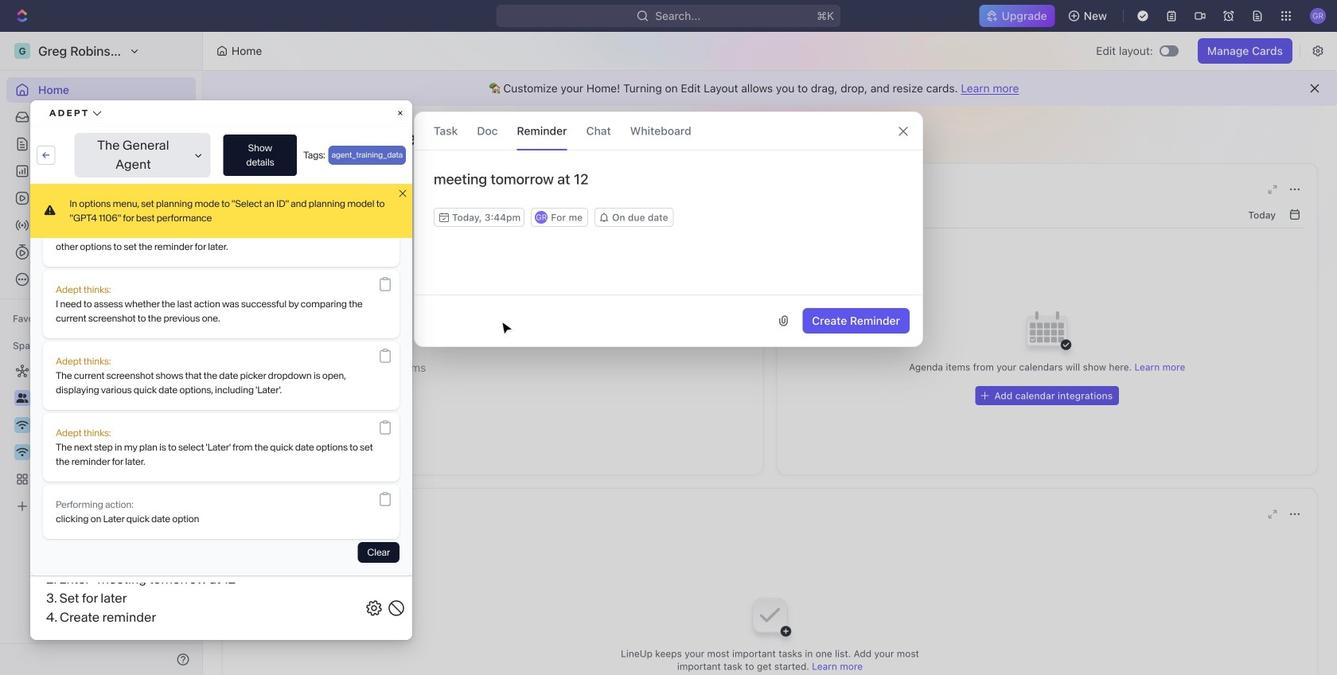 Task type: vqa. For each thing, say whether or not it's contained in the screenshot.
Tree
yes



Task type: locate. For each thing, give the bounding box(es) containing it.
tree inside the sidebar navigation
[[6, 358, 196, 519]]

tree
[[6, 358, 196, 519]]

Reminder na﻿me or type '/' for commands text field
[[415, 170, 923, 208]]

alert
[[203, 71, 1338, 106]]

dialog
[[414, 111, 924, 347]]



Task type: describe. For each thing, give the bounding box(es) containing it.
sidebar navigation
[[0, 32, 203, 675]]



